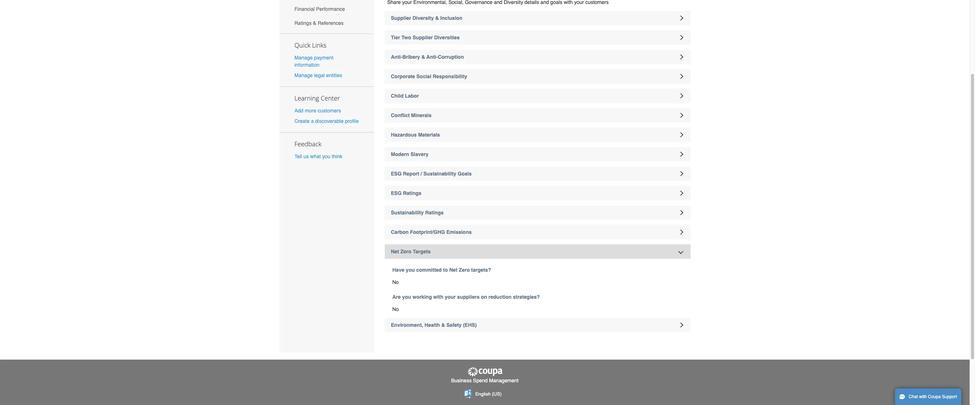 Task type: locate. For each thing, give the bounding box(es) containing it.
& left safety
[[442, 323, 445, 328]]

manage
[[295, 55, 313, 60], [295, 72, 313, 78]]

you for are
[[402, 294, 411, 300]]

what
[[310, 154, 321, 160]]

ratings & references
[[295, 20, 344, 26]]

esg up the sustainability ratings
[[391, 190, 402, 196]]

ratings inside sustainability ratings dropdown button
[[425, 210, 444, 216]]

1 no from the top
[[393, 280, 399, 285]]

ratings for esg
[[403, 190, 422, 196]]

0 horizontal spatial net
[[391, 249, 399, 255]]

manage down the information
[[295, 72, 313, 78]]

tier
[[391, 35, 400, 40]]

0 vertical spatial manage
[[295, 55, 313, 60]]

with inside chat with coupa support button
[[920, 395, 927, 400]]

0 vertical spatial supplier
[[391, 15, 411, 21]]

0 vertical spatial ratings
[[295, 20, 312, 26]]

learning
[[295, 94, 319, 102]]

information
[[295, 62, 320, 68]]

on
[[481, 294, 487, 300]]

chat
[[909, 395, 918, 400]]

0 horizontal spatial ratings
[[295, 20, 312, 26]]

manage payment information link
[[295, 55, 334, 68]]

environment,
[[391, 323, 423, 328]]

supplier up two
[[391, 15, 411, 21]]

0 vertical spatial with
[[433, 294, 444, 300]]

& right 'diversity'
[[435, 15, 439, 21]]

manage for manage legal entities
[[295, 72, 313, 78]]

child labor button
[[385, 89, 691, 103]]

manage up the information
[[295, 55, 313, 60]]

conflict minerals heading
[[385, 108, 691, 123]]

ratings
[[295, 20, 312, 26], [403, 190, 422, 196], [425, 210, 444, 216]]

2 esg from the top
[[391, 190, 402, 196]]

1 esg from the top
[[391, 171, 402, 177]]

anti- up corporate social responsibility
[[427, 54, 438, 60]]

carbon footprint/ghg emissions
[[391, 229, 472, 235]]

anti-bribery & anti-corruption button
[[385, 50, 691, 64]]

child
[[391, 93, 404, 99]]

create
[[295, 118, 310, 124]]

(ehs)
[[463, 323, 477, 328]]

ratings down "financial"
[[295, 20, 312, 26]]

zero left targets
[[401, 249, 412, 255]]

supplier right two
[[413, 35, 433, 40]]

1 horizontal spatial zero
[[459, 267, 470, 273]]

2 anti- from the left
[[427, 54, 438, 60]]

2 vertical spatial ratings
[[425, 210, 444, 216]]

1 vertical spatial supplier
[[413, 35, 433, 40]]

slavery
[[411, 152, 429, 157]]

you right the have
[[406, 267, 415, 273]]

tell us what you think button
[[295, 153, 343, 160]]

1 vertical spatial manage
[[295, 72, 313, 78]]

net zero targets
[[391, 249, 431, 255]]

sustainability right / on the left top
[[424, 171, 456, 177]]

modern
[[391, 152, 409, 157]]

no down the have
[[393, 280, 399, 285]]

ratings for sustainability
[[425, 210, 444, 216]]

net right 'to'
[[449, 267, 458, 273]]

1 vertical spatial esg
[[391, 190, 402, 196]]

esg inside dropdown button
[[391, 190, 402, 196]]

with
[[433, 294, 444, 300], [920, 395, 927, 400]]

0 vertical spatial zero
[[401, 249, 412, 255]]

hazardous
[[391, 132, 417, 138]]

ratings down report
[[403, 190, 422, 196]]

& inside heading
[[422, 54, 425, 60]]

suppliers
[[457, 294, 480, 300]]

esg
[[391, 171, 402, 177], [391, 190, 402, 196]]

you inside button
[[322, 154, 331, 160]]

net up the have
[[391, 249, 399, 255]]

targets?
[[471, 267, 491, 273]]

business
[[451, 378, 472, 384]]

1 vertical spatial no
[[393, 307, 399, 312]]

sustainability inside 'heading'
[[391, 210, 424, 216]]

1 vertical spatial with
[[920, 395, 927, 400]]

create a discoverable profile
[[295, 118, 359, 124]]

add
[[295, 108, 304, 114]]

0 vertical spatial esg
[[391, 171, 402, 177]]

sustainability down esg ratings
[[391, 210, 424, 216]]

corporate social responsibility heading
[[385, 69, 691, 84]]

with left your
[[433, 294, 444, 300]]

no down are
[[393, 307, 399, 312]]

esg ratings button
[[385, 186, 691, 201]]

manage inside manage payment information
[[295, 55, 313, 60]]

carbon
[[391, 229, 409, 235]]

& for anti-
[[422, 54, 425, 60]]

zero
[[401, 249, 412, 255], [459, 267, 470, 273]]

1 vertical spatial zero
[[459, 267, 470, 273]]

1 vertical spatial ratings
[[403, 190, 422, 196]]

footprint/ghg
[[410, 229, 445, 235]]

bribery
[[403, 54, 420, 60]]

1 horizontal spatial anti-
[[427, 54, 438, 60]]

have
[[393, 267, 405, 273]]

anti-
[[391, 54, 403, 60], [427, 54, 438, 60]]

&
[[435, 15, 439, 21], [313, 20, 316, 26], [422, 54, 425, 60], [442, 323, 445, 328]]

2 horizontal spatial ratings
[[425, 210, 444, 216]]

0 horizontal spatial with
[[433, 294, 444, 300]]

quick
[[295, 41, 311, 49]]

inclusion
[[440, 15, 463, 21]]

2 no from the top
[[393, 307, 399, 312]]

financial performance
[[295, 6, 345, 12]]

1 vertical spatial you
[[406, 267, 415, 273]]

anti- down tier
[[391, 54, 403, 60]]

1 vertical spatial net
[[449, 267, 458, 273]]

customers
[[318, 108, 341, 114]]

0 vertical spatial no
[[393, 280, 399, 285]]

net zero targets button
[[385, 245, 691, 259]]

labor
[[405, 93, 419, 99]]

manage for manage payment information
[[295, 55, 313, 60]]

0 horizontal spatial anti-
[[391, 54, 403, 60]]

0 vertical spatial net
[[391, 249, 399, 255]]

1 horizontal spatial supplier
[[413, 35, 433, 40]]

committed
[[416, 267, 442, 273]]

2 vertical spatial you
[[402, 294, 411, 300]]

targets
[[413, 249, 431, 255]]

ratings up carbon footprint/ghg emissions
[[425, 210, 444, 216]]

zero inside net zero targets dropdown button
[[401, 249, 412, 255]]

you right what
[[322, 154, 331, 160]]

chat with coupa support button
[[895, 389, 962, 406]]

supplier diversity & inclusion heading
[[385, 11, 691, 25]]

0 horizontal spatial zero
[[401, 249, 412, 255]]

esg ratings
[[391, 190, 422, 196]]

anti-bribery & anti-corruption heading
[[385, 50, 691, 64]]

a
[[311, 118, 314, 124]]

hazardous materials heading
[[385, 128, 691, 142]]

you for have
[[406, 267, 415, 273]]

& right bribery
[[422, 54, 425, 60]]

strategies?
[[513, 294, 540, 300]]

0 vertical spatial you
[[322, 154, 331, 160]]

0 vertical spatial sustainability
[[424, 171, 456, 177]]

2 manage from the top
[[295, 72, 313, 78]]

environment, health & safety (ehs) heading
[[385, 318, 691, 333]]

net inside net zero targets dropdown button
[[391, 249, 399, 255]]

zero left targets?
[[459, 267, 470, 273]]

1 manage from the top
[[295, 55, 313, 60]]

1 horizontal spatial ratings
[[403, 190, 422, 196]]

two
[[402, 35, 411, 40]]

& inside dropdown button
[[435, 15, 439, 21]]

esg left report
[[391, 171, 402, 177]]

1 horizontal spatial with
[[920, 395, 927, 400]]

0 horizontal spatial supplier
[[391, 15, 411, 21]]

1 vertical spatial sustainability
[[391, 210, 424, 216]]

with right chat
[[920, 395, 927, 400]]

esg inside dropdown button
[[391, 171, 402, 177]]

child labor
[[391, 93, 419, 99]]

tier two supplier diversities button
[[385, 30, 691, 45]]

tell
[[295, 154, 302, 160]]

ratings inside esg ratings dropdown button
[[403, 190, 422, 196]]

manage payment information
[[295, 55, 334, 68]]

management
[[489, 378, 519, 384]]

you right are
[[402, 294, 411, 300]]



Task type: vqa. For each thing, say whether or not it's contained in the screenshot.
Add on the top left of page
yes



Task type: describe. For each thing, give the bounding box(es) containing it.
tier two supplier diversities
[[391, 35, 460, 40]]

coupa supplier portal image
[[467, 367, 503, 377]]

supplier diversity & inclusion
[[391, 15, 463, 21]]

reduction
[[489, 294, 512, 300]]

payment
[[314, 55, 334, 60]]

manage legal entities
[[295, 72, 342, 78]]

esg report / sustainability goals button
[[385, 167, 691, 181]]

think
[[332, 154, 343, 160]]

(us)
[[492, 392, 502, 397]]

manage legal entities link
[[295, 72, 342, 78]]

esg report / sustainability goals heading
[[385, 167, 691, 181]]

carbon footprint/ghg emissions button
[[385, 225, 691, 240]]

support
[[942, 395, 958, 400]]

sustainability ratings
[[391, 210, 444, 216]]

minerals
[[411, 113, 432, 118]]

learning center
[[295, 94, 340, 102]]

are you working with your suppliers on reduction strategies?
[[393, 294, 540, 300]]

corporate social responsibility button
[[385, 69, 691, 84]]

conflict minerals button
[[385, 108, 691, 123]]

health
[[425, 323, 440, 328]]

links
[[312, 41, 327, 49]]

safety
[[447, 323, 462, 328]]

& for environment,
[[442, 323, 445, 328]]

more
[[305, 108, 316, 114]]

materials
[[418, 132, 440, 138]]

to
[[443, 267, 448, 273]]

are
[[393, 294, 401, 300]]

add more customers
[[295, 108, 341, 114]]

modern slavery button
[[385, 147, 691, 162]]

esg for esg report / sustainability goals
[[391, 171, 402, 177]]

& down the financial performance
[[313, 20, 316, 26]]

ratings inside ratings & references link
[[295, 20, 312, 26]]

emissions
[[447, 229, 472, 235]]

your
[[445, 294, 456, 300]]

performance
[[316, 6, 345, 12]]

english
[[476, 392, 491, 397]]

profile
[[345, 118, 359, 124]]

financial
[[295, 6, 315, 12]]

report
[[403, 171, 419, 177]]

net zero targets heading
[[385, 245, 691, 259]]

modern slavery
[[391, 152, 429, 157]]

anti-bribery & anti-corruption
[[391, 54, 464, 60]]

conflict minerals
[[391, 113, 432, 118]]

& for supplier
[[435, 15, 439, 21]]

hazardous materials
[[391, 132, 440, 138]]

center
[[321, 94, 340, 102]]

quick links
[[295, 41, 327, 49]]

carbon footprint/ghg emissions heading
[[385, 225, 691, 240]]

tell us what you think
[[295, 154, 343, 160]]

sustainability ratings heading
[[385, 206, 691, 220]]

business spend management
[[451, 378, 519, 384]]

child labor heading
[[385, 89, 691, 103]]

spend
[[473, 378, 488, 384]]

corporate social responsibility
[[391, 74, 467, 79]]

diversities
[[434, 35, 460, 40]]

goals
[[458, 171, 472, 177]]

tier two supplier diversities heading
[[385, 30, 691, 45]]

esg for esg ratings
[[391, 190, 402, 196]]

1 anti- from the left
[[391, 54, 403, 60]]

coupa
[[928, 395, 941, 400]]

esg ratings heading
[[385, 186, 691, 201]]

responsibility
[[433, 74, 467, 79]]

conflict
[[391, 113, 410, 118]]

ratings & references link
[[279, 16, 374, 30]]

discoverable
[[315, 118, 344, 124]]

english (us)
[[476, 392, 502, 397]]

sustainability ratings button
[[385, 206, 691, 220]]

supplier diversity & inclusion button
[[385, 11, 691, 25]]

environment, health & safety (ehs)
[[391, 323, 477, 328]]

esg report / sustainability goals
[[391, 171, 472, 177]]

entities
[[326, 72, 342, 78]]

chat with coupa support
[[909, 395, 958, 400]]

add more customers link
[[295, 108, 341, 114]]

feedback
[[295, 140, 322, 148]]

sustainability inside heading
[[424, 171, 456, 177]]

references
[[318, 20, 344, 26]]

1 horizontal spatial net
[[449, 267, 458, 273]]

working
[[413, 294, 432, 300]]

corruption
[[438, 54, 464, 60]]

diversity
[[413, 15, 434, 21]]

modern slavery heading
[[385, 147, 691, 162]]

social
[[417, 74, 432, 79]]

corporate
[[391, 74, 415, 79]]

legal
[[314, 72, 325, 78]]

hazardous materials button
[[385, 128, 691, 142]]



